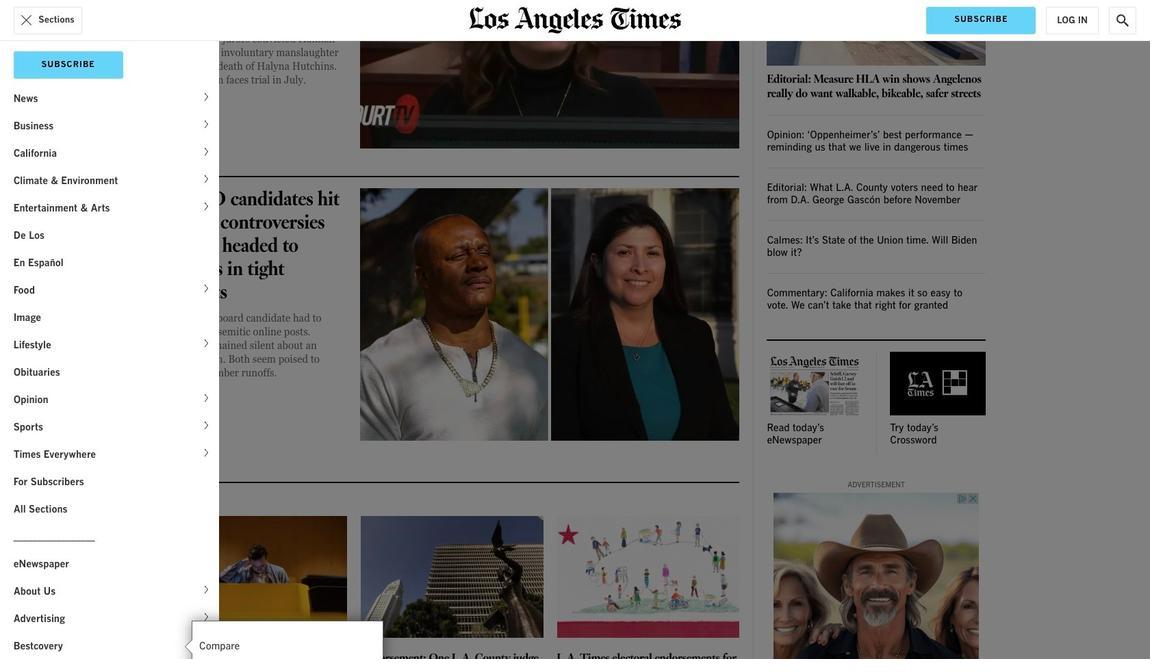 Task type: vqa. For each thing, say whether or not it's contained in the screenshot.
4th Open Sub Navigation image
yes



Task type: describe. For each thing, give the bounding box(es) containing it.
1 open sub navigation image from the top
[[205, 91, 212, 103]]

los angeles, ca - may 18, 2017 --the clara shortridge foltz criminal justice center is the county courthouse located at 210 west temple street, between broadway and spring in downtown los angeles on may 18, 2017. californiaâ€™s court leaders expressed alarm wednesday over a new study that showed more than 100 courthouses in the state â€" including many in los angeles county â€" could collapse and cause â€œsubstantialâ€ loss of life in a major earthquake. courthouses near the top of the list of buildings in peril include the stanley mosk courthouse and clara shortridge foltz criminal justice center, the pasadena municipal courthouse, and courthouses in beverly hills and burbank. (al seib / los angeles times) image
[[361, 516, 543, 638]]

l.a. times editorial board endorsements 2024 image
[[557, 516, 740, 638]]

front page of today's l.a. times image
[[767, 352, 863, 416]]

4 open sub navigation image from the top
[[205, 283, 212, 294]]

5 open sub navigation image from the top
[[205, 611, 212, 623]]

home page image
[[469, 7, 681, 34]]

6 open sub navigation image from the top
[[205, 420, 212, 431]]

2 open sub navigation image from the top
[[205, 146, 212, 157]]

los angeles, ca - january 15, 2024: a cyclist descends down the sixth street viaduct, aka the sixth street bridge, which connects the arts district and the boyle heights neighborhoods in downtown los angeles on monday, jan. 15, 2024. (silvia razgova / for the times) image
[[767, 0, 986, 66]]

1 open sub navigation image from the top
[[205, 118, 212, 130]]

2 open sub navigation image from the top
[[205, 173, 212, 185]]



Task type: locate. For each thing, give the bounding box(es) containing it.
open sub navigation image
[[205, 91, 212, 103], [205, 146, 212, 157], [205, 392, 212, 404], [205, 447, 212, 459], [205, 611, 212, 623]]

7 open sub navigation image from the top
[[205, 584, 212, 596]]

los angeles, ca - march 05: voters cast their ballots in the super tuesday primary at the millennium biltmore hotel in downtown los angeles on tuesday, march 5, 2024 in los angeles, ca. (jason armond / los angeles times) image
[[164, 516, 347, 638]]

5 open sub navigation image from the top
[[205, 338, 212, 349]]

open sub navigation image
[[205, 118, 212, 130], [205, 173, 212, 185], [205, 201, 212, 212], [205, 283, 212, 294], [205, 338, 212, 349], [205, 420, 212, 431], [205, 584, 212, 596]]

3 open sub navigation image from the top
[[205, 392, 212, 404]]

3 open sub navigation image from the top
[[205, 201, 212, 212]]

4 open sub navigation image from the top
[[205, 447, 212, 459]]

left, khalid al-alim, right, huntington park council member graciela ortiz. image
[[360, 188, 740, 441]]

'rust' shooting: hannah gutierrez found guilty of involuntary manslaughter image
[[360, 0, 740, 149]]



